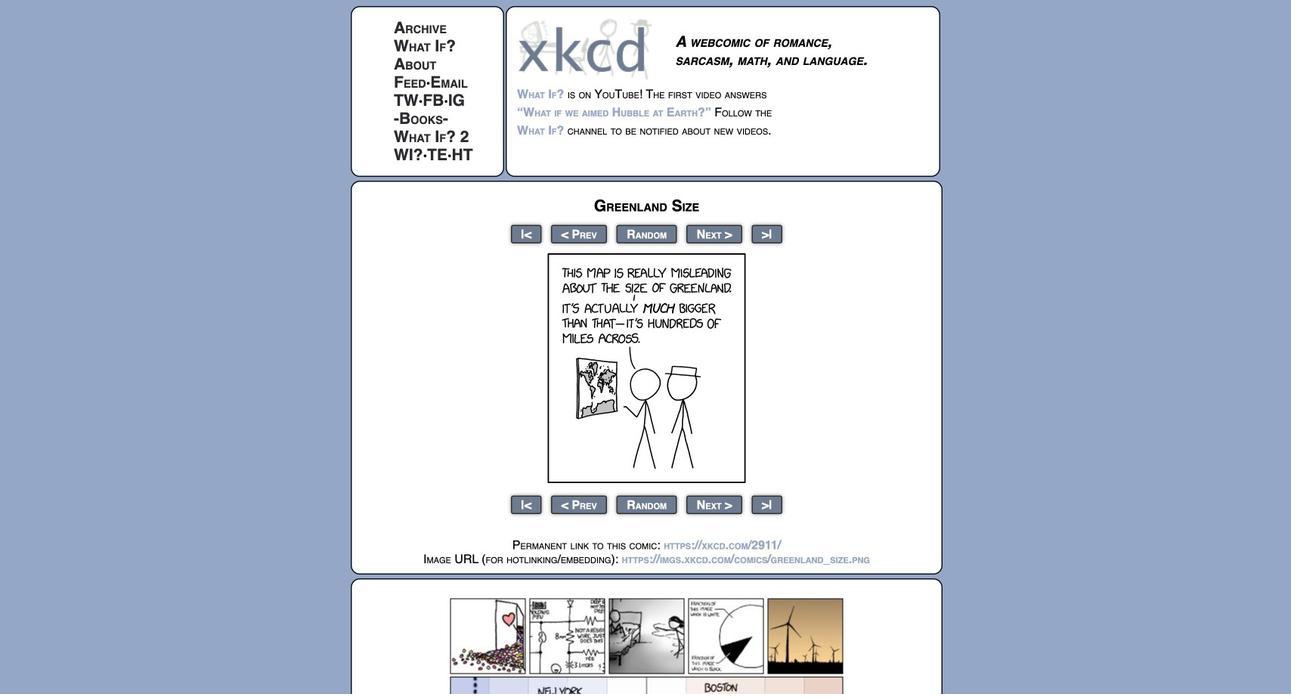 Task type: locate. For each thing, give the bounding box(es) containing it.
xkcd.com logo image
[[517, 17, 657, 80]]

selected comics image
[[450, 599, 844, 674]]

greenland size image
[[548, 253, 746, 483]]



Task type: vqa. For each thing, say whether or not it's contained in the screenshot.
Moon Landing Mission Profiles image
no



Task type: describe. For each thing, give the bounding box(es) containing it.
earth temperature timeline image
[[450, 677, 844, 694]]



